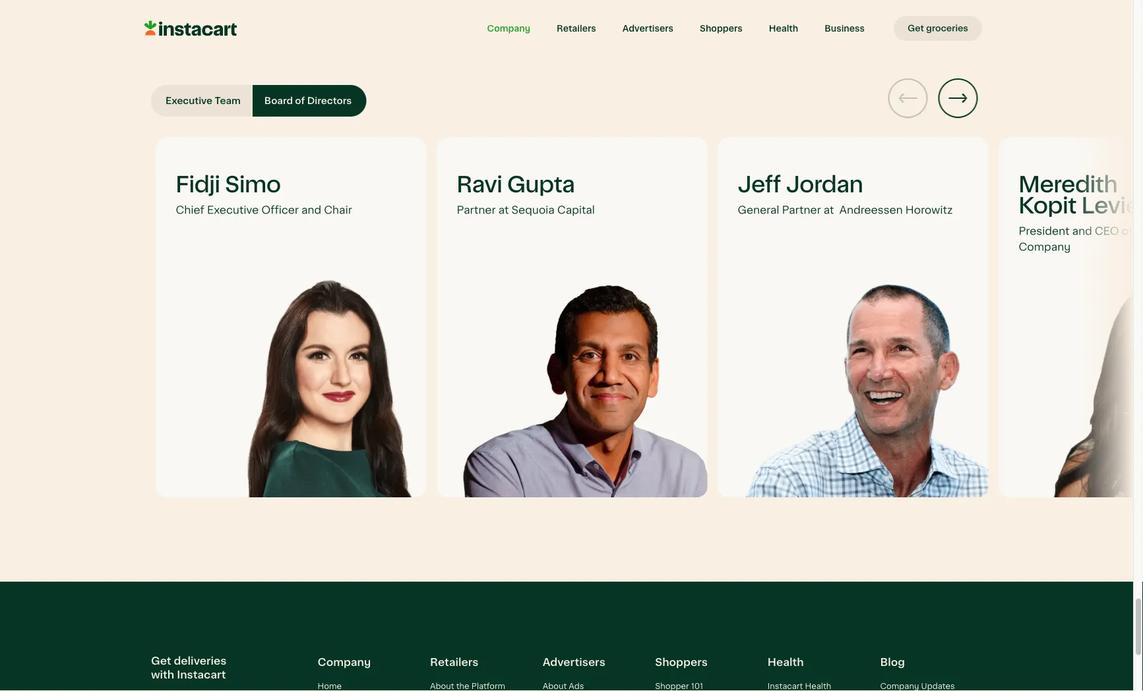 Task type: describe. For each thing, give the bounding box(es) containing it.
0 horizontal spatial advertisers
[[543, 657, 605, 669]]

and inside slide 1 of 9 group
[[301, 205, 321, 216]]

executive inside button
[[166, 96, 212, 106]]

chief
[[176, 205, 204, 216]]

retailers inside dropdown button
[[557, 24, 596, 33]]

get groceries link
[[894, 16, 982, 41]]

at inside slide 2 of 9 group
[[498, 205, 509, 216]]

our leadership
[[151, 15, 418, 52]]

retailers button
[[544, 16, 609, 41]]

advertisers inside dropdown button
[[623, 24, 674, 33]]

0 horizontal spatial company
[[318, 657, 371, 669]]

executive team button
[[151, 85, 253, 117]]

partner at sequoia capital
[[457, 205, 595, 216]]

health button
[[756, 16, 812, 41]]

instacart inside the get deliveries with instacart
[[177, 670, 226, 681]]

shoppers button
[[687, 16, 756, 41]]

of inside button
[[295, 96, 305, 106]]

about for advertisers
[[543, 683, 567, 692]]

about ads link
[[543, 683, 584, 692]]

board of directors
[[264, 96, 352, 106]]

slide 1 of 9 group
[[156, 138, 426, 498]]

sequoia
[[512, 205, 555, 216]]

board of directors button
[[253, 85, 366, 117]]

our
[[151, 15, 218, 52]]

health inside 'dropdown button'
[[769, 24, 798, 33]]

ravi gupta
[[457, 174, 575, 197]]

directors
[[307, 96, 352, 106]]

get for get groceries
[[908, 24, 924, 33]]

blog
[[880, 657, 905, 669]]

101
[[691, 683, 703, 692]]

general partner at  andreessen horowitz
[[738, 205, 953, 216]]

slide 4 of 9 group
[[999, 138, 1143, 498]]

slide 3 of 9 group
[[718, 138, 988, 498]]

ravi
[[457, 174, 502, 197]]

shoppers inside dropdown button
[[700, 24, 743, 33]]

partner inside slide 2 of 9 group
[[457, 205, 496, 216]]

home
[[318, 683, 342, 692]]

shopper 101
[[655, 683, 703, 692]]

kopit
[[1019, 195, 1077, 218]]

the
[[456, 683, 469, 692]]

chief executive officer and chair
[[176, 205, 352, 216]]

about the platform
[[430, 683, 505, 692]]

get for get deliveries with instacart
[[151, 656, 171, 668]]

gupta
[[507, 174, 575, 197]]

th
[[1135, 226, 1143, 237]]

business
[[825, 24, 865, 33]]

at inside slide 3 of 9 group
[[824, 205, 834, 216]]

advertisers button
[[609, 16, 687, 41]]

and inside president and ceo of th
[[1072, 226, 1092, 237]]

officer
[[261, 205, 299, 216]]

president and ceo of th
[[1019, 226, 1143, 253]]

company for company dropdown button
[[487, 24, 530, 33]]

jeff
[[738, 174, 781, 197]]

company for company updates
[[880, 683, 919, 692]]

partner inside slide 3 of 9 group
[[782, 205, 821, 216]]

slide 2 of 9 group
[[437, 138, 707, 498]]

instacart health
[[768, 683, 831, 692]]

groceries
[[926, 24, 968, 33]]

executive inside slide 1 of 9 group
[[207, 205, 259, 216]]



Task type: vqa. For each thing, say whether or not it's contained in the screenshot.
Soda & Water link
no



Task type: locate. For each thing, give the bounding box(es) containing it.
0 vertical spatial advertisers
[[623, 24, 674, 33]]

levien
[[1082, 195, 1143, 218]]

partner
[[457, 205, 496, 216], [782, 205, 821, 216]]

1 horizontal spatial retailers
[[557, 24, 596, 33]]

and left ceo
[[1072, 226, 1092, 237]]

of left th
[[1122, 226, 1133, 237]]

0 vertical spatial and
[[301, 205, 321, 216]]

0 horizontal spatial instacart
[[177, 670, 226, 681]]

business button
[[812, 16, 878, 41]]

2 at from the left
[[824, 205, 834, 216]]

1 vertical spatial and
[[1072, 226, 1092, 237]]

get left groceries
[[908, 24, 924, 33]]

shopper
[[655, 683, 689, 692]]

0 horizontal spatial at
[[498, 205, 509, 216]]

fidji simo
[[176, 174, 281, 197]]

0 vertical spatial retailers
[[557, 24, 596, 33]]

simo
[[225, 174, 281, 197]]

and left chair
[[301, 205, 321, 216]]

jeff jordan
[[738, 174, 863, 197]]

1 vertical spatial shoppers
[[655, 657, 708, 669]]

executive
[[166, 96, 212, 106], [207, 205, 259, 216]]

get inside the get deliveries with instacart
[[151, 656, 171, 668]]

1 horizontal spatial advertisers
[[623, 24, 674, 33]]

at down jordan at right top
[[824, 205, 834, 216]]

company inside dropdown button
[[487, 24, 530, 33]]

get up with
[[151, 656, 171, 668]]

1 vertical spatial advertisers
[[543, 657, 605, 669]]

0 horizontal spatial get
[[151, 656, 171, 668]]

board
[[264, 96, 293, 106]]

1 horizontal spatial at
[[824, 205, 834, 216]]

retailers
[[557, 24, 596, 33], [430, 657, 479, 669]]

2 vertical spatial health
[[805, 683, 831, 692]]

0 vertical spatial shoppers
[[700, 24, 743, 33]]

fidji
[[176, 174, 220, 197]]

about
[[430, 683, 454, 692], [543, 683, 567, 692]]

partner down jeff jordan
[[782, 205, 821, 216]]

0 vertical spatial of
[[295, 96, 305, 106]]

0 vertical spatial get
[[908, 24, 924, 33]]

1 horizontal spatial instacart
[[768, 683, 803, 692]]

0 vertical spatial health
[[769, 24, 798, 33]]

partner down ravi
[[457, 205, 496, 216]]

capital
[[557, 205, 595, 216]]

of
[[295, 96, 305, 106], [1122, 226, 1133, 237]]

0 vertical spatial company
[[487, 24, 530, 33]]

team
[[215, 96, 241, 106]]

company updates link
[[880, 683, 955, 692]]

2 about from the left
[[543, 683, 567, 692]]

0 horizontal spatial about
[[430, 683, 454, 692]]

chair
[[324, 205, 352, 216]]

0 horizontal spatial partner
[[457, 205, 496, 216]]

general
[[738, 205, 779, 216]]

about the platform link
[[430, 683, 505, 692]]

1 horizontal spatial get
[[908, 24, 924, 33]]

executive down fidji simo
[[207, 205, 259, 216]]

1 vertical spatial retailers
[[430, 657, 479, 669]]

get
[[908, 24, 924, 33], [151, 656, 171, 668]]

0 horizontal spatial of
[[295, 96, 305, 106]]

ceo
[[1095, 226, 1119, 237]]

executive team
[[166, 96, 241, 106]]

0 horizontal spatial and
[[301, 205, 321, 216]]

about left ads
[[543, 683, 567, 692]]

1 vertical spatial of
[[1122, 226, 1133, 237]]

shoppers
[[700, 24, 743, 33], [655, 657, 708, 669]]

1 partner from the left
[[457, 205, 496, 216]]

meredith
[[1019, 174, 1118, 197]]

1 horizontal spatial about
[[543, 683, 567, 692]]

company button
[[474, 16, 544, 41]]

health
[[769, 24, 798, 33], [768, 657, 804, 669], [805, 683, 831, 692]]

at down "ravi gupta"
[[498, 205, 509, 216]]

1 horizontal spatial partner
[[782, 205, 821, 216]]

company
[[487, 24, 530, 33], [318, 657, 371, 669], [880, 683, 919, 692]]

of inside president and ceo of th
[[1122, 226, 1133, 237]]

about for retailers
[[430, 683, 454, 692]]

1 vertical spatial get
[[151, 656, 171, 668]]

1 horizontal spatial and
[[1072, 226, 1092, 237]]

about left the
[[430, 683, 454, 692]]

1 at from the left
[[498, 205, 509, 216]]

shopper 101 link
[[655, 683, 703, 692]]

2 partner from the left
[[782, 205, 821, 216]]

ads
[[569, 683, 584, 692]]

1 vertical spatial executive
[[207, 205, 259, 216]]

advertisers
[[623, 24, 674, 33], [543, 657, 605, 669]]

company updates
[[880, 683, 955, 692]]

shoppers up shopper 101
[[655, 657, 708, 669]]

0 vertical spatial instacart
[[177, 670, 226, 681]]

updates
[[921, 683, 955, 692]]

meredith kopit levien
[[1019, 174, 1143, 218]]

get groceries
[[908, 24, 968, 33]]

executive left "team"
[[166, 96, 212, 106]]

jordan
[[786, 174, 863, 197]]

shoppers left health 'dropdown button' on the right
[[700, 24, 743, 33]]

1 horizontal spatial of
[[1122, 226, 1133, 237]]

instacart health link
[[768, 683, 831, 692]]

deliveries
[[174, 656, 227, 668]]

1 vertical spatial health
[[768, 657, 804, 669]]

at
[[498, 205, 509, 216], [824, 205, 834, 216]]

president
[[1019, 226, 1070, 237]]

home link
[[318, 683, 342, 692]]

get deliveries with instacart
[[151, 656, 227, 681]]

1 vertical spatial instacart
[[768, 683, 803, 692]]

2 horizontal spatial company
[[880, 683, 919, 692]]

and
[[301, 205, 321, 216], [1072, 226, 1092, 237]]

0 horizontal spatial retailers
[[430, 657, 479, 669]]

1 vertical spatial company
[[318, 657, 371, 669]]

2 vertical spatial company
[[880, 683, 919, 692]]

of right board
[[295, 96, 305, 106]]

instacart
[[177, 670, 226, 681], [768, 683, 803, 692]]

0 vertical spatial executive
[[166, 96, 212, 106]]

about ads
[[543, 683, 584, 692]]

horowitz
[[906, 205, 953, 216]]

platform
[[471, 683, 505, 692]]

1 about from the left
[[430, 683, 454, 692]]

leadership
[[225, 15, 418, 52]]

with
[[151, 670, 174, 681]]

1 horizontal spatial company
[[487, 24, 530, 33]]



